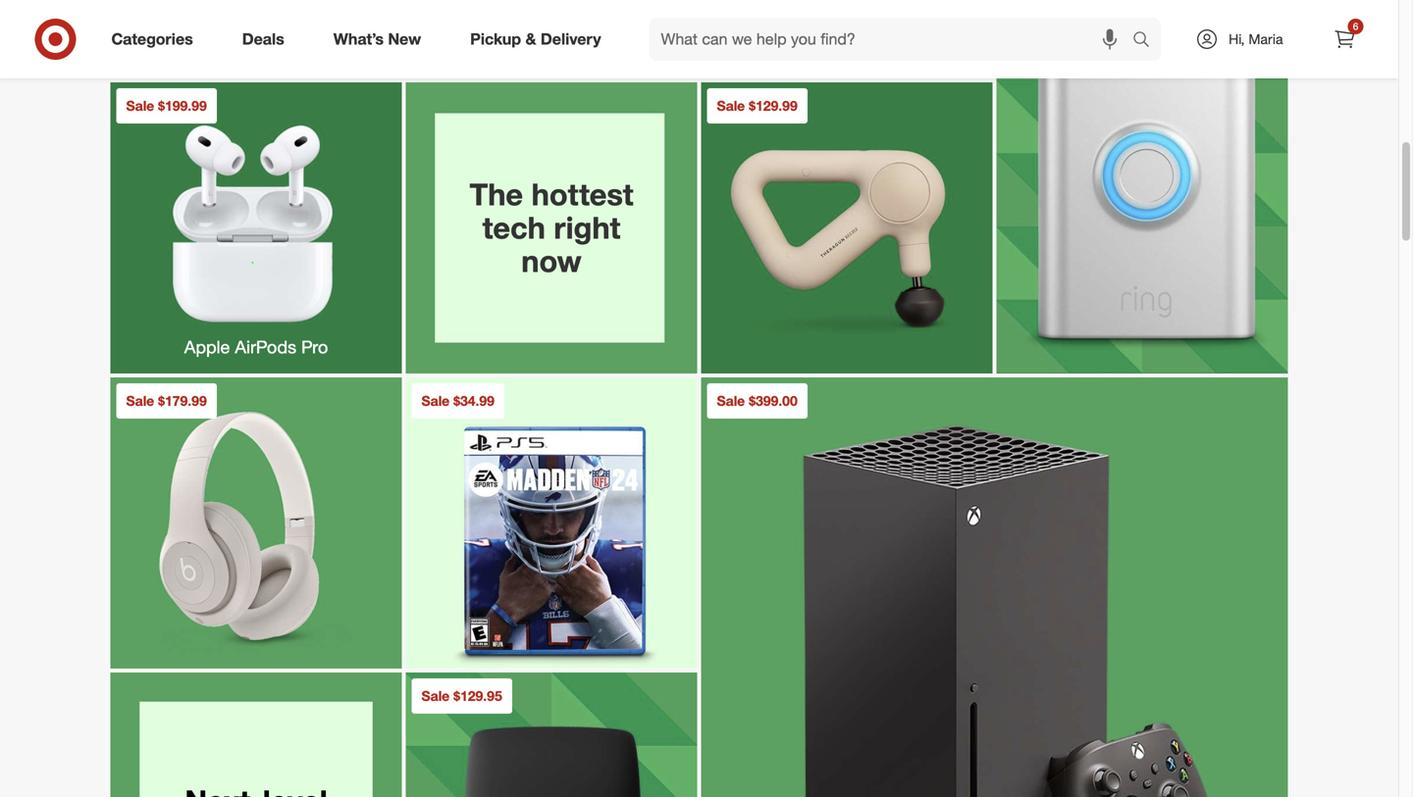 Task type: locate. For each thing, give the bounding box(es) containing it.
generation
[[427, 41, 511, 62]]

what's new link
[[317, 18, 446, 61]]

sale left $179.99 in the left of the page
[[126, 392, 154, 410]]

maria
[[1249, 30, 1283, 48]]

watch
[[813, 41, 862, 62]]

apple ipad (10th generation )
[[293, 41, 515, 62]]

&
[[526, 30, 536, 49]]

pickup & delivery link
[[454, 18, 626, 61]]

)
[[511, 44, 515, 62]]

apple left airpods
[[184, 337, 230, 358]]

$34.99
[[454, 392, 495, 410]]

sale left $129.99
[[717, 97, 745, 114]]

search
[[1124, 31, 1171, 51]]

2 horizontal spatial apple
[[762, 41, 808, 62]]

ipad
[[343, 41, 378, 62]]

pickup
[[470, 30, 521, 49]]

apple watch series 9 button
[[701, 0, 993, 78]]

(10th
[[383, 41, 423, 62]]

What can we help you find? suggestions appear below search field
[[649, 18, 1138, 61]]

apple inside "button"
[[762, 41, 808, 62]]

deals
[[242, 30, 284, 49]]

sale $129.99
[[717, 97, 798, 114]]

categories
[[111, 30, 193, 49]]

sale left $34.99
[[422, 392, 450, 410]]

apple left watch
[[762, 41, 808, 62]]

the hottest tech right now
[[470, 176, 634, 279]]

$179.99
[[158, 392, 207, 410]]

airpods
[[235, 337, 296, 358]]

sale for sale $199.99
[[126, 97, 154, 114]]

series
[[867, 41, 917, 62]]

apple left ipad
[[293, 41, 338, 62]]

categories link
[[95, 18, 218, 61]]

sale left $399.00
[[717, 392, 745, 410]]

apple for apple watch series 9
[[762, 41, 808, 62]]

sale $179.99
[[126, 392, 207, 410]]

apple
[[293, 41, 338, 62], [762, 41, 808, 62], [184, 337, 230, 358]]

sale left $199.99
[[126, 97, 154, 114]]

the
[[470, 176, 523, 213]]

pickup & delivery
[[470, 30, 601, 49]]

sale
[[126, 97, 154, 114], [717, 97, 745, 114], [126, 392, 154, 410], [422, 392, 450, 410], [717, 392, 745, 410], [422, 688, 450, 705]]

pro
[[301, 337, 328, 358]]

search button
[[1124, 18, 1171, 65]]

right
[[554, 209, 621, 246]]

1 horizontal spatial apple
[[293, 41, 338, 62]]

sale left $129.95
[[422, 688, 450, 705]]

0 horizontal spatial apple
[[184, 337, 230, 358]]

sale for sale $179.99
[[126, 392, 154, 410]]

hottest
[[532, 176, 634, 213]]



Task type: vqa. For each thing, say whether or not it's contained in the screenshot.
right
yes



Task type: describe. For each thing, give the bounding box(es) containing it.
apple watch series 9
[[762, 41, 932, 62]]

$129.95
[[454, 688, 502, 705]]

sale $129.95
[[422, 688, 502, 705]]

sale for sale $34.99
[[422, 392, 450, 410]]

$399.00
[[749, 392, 798, 410]]

deals link
[[225, 18, 309, 61]]

hi,
[[1229, 30, 1245, 48]]

sale for sale $129.99
[[717, 97, 745, 114]]

what's
[[333, 30, 384, 49]]

new
[[388, 30, 421, 49]]

what's new
[[333, 30, 421, 49]]

$129.99
[[749, 97, 798, 114]]

sale for sale $399.00
[[717, 392, 745, 410]]

now
[[521, 243, 582, 279]]

6
[[1353, 20, 1359, 32]]

6 link
[[1323, 18, 1367, 61]]

sale $199.99
[[126, 97, 207, 114]]

hi, maria
[[1229, 30, 1283, 48]]

9
[[922, 41, 932, 62]]

sale for sale $129.95
[[422, 688, 450, 705]]

sale $399.00
[[717, 392, 798, 410]]

sale $34.99
[[422, 392, 495, 410]]

$199.99
[[158, 97, 207, 114]]

apple for apple ipad (10th generation )
[[293, 41, 338, 62]]

apple airpods pro
[[184, 337, 328, 358]]

apple for apple airpods pro
[[184, 337, 230, 358]]

tech
[[482, 209, 546, 246]]

delivery
[[541, 30, 601, 49]]



